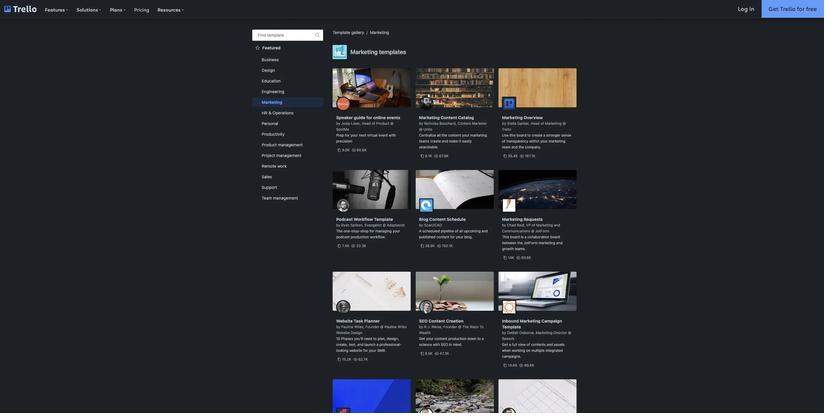 Task type: vqa. For each thing, say whether or not it's contained in the screenshot.


Task type: describe. For each thing, give the bounding box(es) containing it.
pauline wiles, founder @ pauline wiles website design image
[[336, 300, 351, 314]]

for inside "podcast workflow template by ryan spilken, evangelist @ adaptavist the one-stop-shop for managing your podcast production workflow."
[[370, 229, 374, 233]]

in inside seo content creation by r.j. weiss, founder @ the ways to wealth get your content production down to a science with seo in mind.
[[449, 343, 452, 347]]

unito
[[424, 127, 432, 132]]

stop-
[[352, 229, 361, 233]]

ryan spilken, evangelist @ adaptavist image
[[336, 198, 351, 213]]

delilah
[[507, 331, 519, 335]]

get inside seo content creation by r.j. weiss, founder @ the ways to wealth get your content production down to a science with seo in mind.
[[419, 337, 425, 341]]

blog content schedule by scan2cad a scheduled pipeline of all upcoming and published content for your blog.
[[419, 217, 488, 239]]

stella
[[507, 121, 517, 126]]

chris kaundart, email marketing manager @ trello image
[[502, 408, 573, 413]]

podcast
[[336, 217, 353, 222]]

the inside seo content creation by r.j. weiss, founder @ the ways to wealth get your content production down to a science with seo in mind.
[[463, 325, 469, 329]]

the inside marketing requests by chad reid, vp of marketing and communications @ jotform this board is a collaboration board between the jotform marketing and growth teams.
[[518, 241, 523, 245]]

and inside marketing content catalog by nicholas bouchard, content marketer @ unito centralize all the content your marketing teams create and make it easily searchable.
[[442, 139, 448, 143]]

product management
[[262, 142, 303, 147]]

your inside blog content schedule by scan2cad a scheduled pipeline of all upcoming and published content for your blog.
[[456, 235, 463, 239]]

marketing inside marketing content catalog by nicholas bouchard, content marketer @ unito centralize all the content your marketing teams create and make it easily searchable.
[[419, 115, 440, 120]]

is
[[521, 235, 524, 239]]

event
[[379, 133, 388, 138]]

to inside seo content creation by r.j. weiss, founder @ the ways to wealth get your content production down to a science with seo in mind.
[[478, 337, 481, 341]]

content inside seo content creation by r.j. weiss, founder @ the ways to wealth get your content production down to a science with seo in mind.
[[435, 337, 447, 341]]

with inside speaker guide for online events by josip lisec, head of product @ spotme prep for your next virtual event with precision!
[[389, 133, 396, 138]]

published
[[419, 235, 436, 239]]

board inside marketing overview by stella garber, head of marketing @ trello use this board to create a stronger sense of transparency within your marketing team and the company.
[[517, 133, 527, 138]]

a inside website task planner by pauline wiles, founder @ pauline wiles website design 10 phases you'll need to plan, design, create, test, and launch a professional- looking website for your smb.
[[377, 343, 379, 347]]

scan2cad
[[424, 223, 442, 227]]

7.4k
[[342, 244, 349, 248]]

project management link
[[252, 151, 323, 160]]

scalify image
[[336, 408, 351, 413]]

for right guide
[[367, 115, 372, 120]]

get trello for free
[[769, 5, 817, 13]]

education
[[262, 78, 281, 83]]

the inside marketing content catalog by nicholas bouchard, content marketer @ unito centralize all the content your marketing teams create and make it easily searchable.
[[442, 133, 447, 138]]

contents
[[531, 343, 546, 347]]

production inside "podcast workflow template by ryan spilken, evangelist @ adaptavist the one-stop-shop for managing your podcast production workflow."
[[351, 235, 369, 239]]

podcast workflow template by ryan spilken, evangelist @ adaptavist the one-stop-shop for managing your podcast production workflow.
[[336, 217, 405, 239]]

and inside marketing overview by stella garber, head of marketing @ trello use this board to create a stronger sense of transparency within your marketing team and the company.
[[512, 145, 518, 149]]

@ inside marketing content catalog by nicholas bouchard, content marketer @ unito centralize all the content your marketing teams create and make it easily searchable.
[[419, 127, 423, 132]]

9.9k
[[342, 148, 350, 152]]

overview
[[524, 115, 543, 120]]

planner
[[364, 319, 380, 324]]

0 vertical spatial template
[[333, 30, 350, 35]]

35.4k
[[508, 154, 518, 158]]

vp
[[526, 223, 531, 227]]

to inside website task planner by pauline wiles, founder @ pauline wiles website design 10 phases you'll need to plan, design, create, test, and launch a professional- looking website for your smb.
[[373, 337, 377, 341]]

@ inside marketing overview by stella garber, head of marketing @ trello use this board to create a stronger sense of transparency within your marketing team and the company.
[[563, 121, 566, 126]]

plans button
[[106, 0, 130, 18]]

0 horizontal spatial marketing link
[[252, 98, 323, 107]]

mind.
[[453, 343, 462, 347]]

pricing link
[[130, 0, 153, 18]]

integrated
[[546, 348, 563, 353]]

by inside website task planner by pauline wiles, founder @ pauline wiles website design 10 phases you'll need to plan, design, create, test, and launch a professional- looking website for your smb.
[[336, 325, 340, 329]]

0 vertical spatial marketing link
[[370, 30, 389, 35]]

resources button
[[153, 0, 188, 18]]

pricing
[[134, 7, 149, 13]]

engineering link
[[252, 87, 323, 96]]

wiles
[[398, 325, 407, 329]]

67.9k
[[439, 154, 449, 158]]

podcast
[[336, 235, 350, 239]]

1 horizontal spatial seo
[[441, 343, 448, 347]]

with inside seo content creation by r.j. weiss, founder @ the ways to wealth get your content production down to a science with seo in mind.
[[433, 343, 440, 347]]

content down catalog
[[458, 121, 471, 126]]

view
[[518, 343, 526, 347]]

marketing up stella
[[502, 115, 523, 120]]

template inside the inbound marketing campaign template by delilah osborne, marketing director @ rework get a full view of contents and assets when working on multiple integrated campaigns.
[[502, 324, 521, 330]]

scheduled
[[423, 229, 440, 233]]

management for team management
[[273, 196, 298, 201]]

production inside seo content creation by r.j. weiss, founder @ the ways to wealth get your content production down to a science with seo in mind.
[[448, 337, 467, 341]]

14.8k
[[508, 363, 518, 368]]

15.2k
[[342, 357, 351, 362]]

online
[[373, 115, 386, 120]]

when
[[502, 348, 511, 353]]

transparency
[[507, 139, 529, 143]]

1 website from the top
[[336, 319, 353, 324]]

marketing up stronger
[[545, 121, 562, 126]]

and inside website task planner by pauline wiles, founder @ pauline wiles website design 10 phases you'll need to plan, design, create, test, and launch a professional- looking website for your smb.
[[357, 343, 364, 347]]

teams
[[419, 139, 429, 143]]

marketing down "requests"
[[536, 223, 553, 227]]

marketing down gallery
[[351, 49, 378, 55]]

within
[[530, 139, 540, 143]]

inbound
[[502, 319, 519, 324]]

in inside "link"
[[750, 5, 755, 13]]

this
[[502, 235, 509, 239]]

template gallery
[[333, 30, 364, 35]]

team
[[502, 145, 511, 149]]

operations
[[273, 110, 294, 115]]

speaker
[[336, 115, 353, 120]]

1 vertical spatial product
[[262, 142, 277, 147]]

nicholas bouchard, content marketer @ unito image
[[419, 97, 433, 111]]

virtual
[[367, 133, 378, 138]]

the inside "podcast workflow template by ryan spilken, evangelist @ adaptavist the one-stop-shop for managing your podcast production workflow."
[[336, 229, 343, 233]]

1 horizontal spatial trello
[[780, 5, 796, 13]]

resources
[[158, 7, 181, 13]]

managing
[[375, 229, 392, 233]]

Find template field
[[252, 30, 323, 41]]

work
[[278, 164, 287, 169]]

ryan
[[341, 223, 350, 227]]

personal
[[262, 121, 278, 126]]

searchable.
[[419, 145, 439, 149]]

of down overview
[[541, 121, 544, 126]]

management for product management
[[278, 142, 303, 147]]

your inside "podcast workflow template by ryan spilken, evangelist @ adaptavist the one-stop-shop for managing your podcast production workflow."
[[393, 229, 400, 233]]

content for schedule
[[437, 235, 449, 239]]

10
[[336, 337, 340, 341]]

8.1k
[[425, 154, 432, 158]]

stella garber, head of marketing @ trello image
[[502, 97, 516, 111]]

speaker guide for online events by josip lisec, head of product @ spotme prep for your next virtual event with precision!
[[336, 115, 400, 143]]

full
[[512, 343, 517, 347]]

catalog
[[458, 115, 474, 120]]

featured
[[262, 45, 281, 50]]

create,
[[336, 343, 348, 347]]

professional-
[[380, 343, 402, 347]]

featured link
[[252, 43, 323, 53]]

adaptavist
[[387, 223, 405, 227]]

garber,
[[518, 121, 530, 126]]

32.3k
[[356, 244, 366, 248]]

all inside marketing content catalog by nicholas bouchard, content marketer @ unito centralize all the content your marketing teams create and make it easily searchable.
[[437, 133, 441, 138]]

66.6k
[[525, 363, 534, 368]]

find template
[[258, 33, 284, 38]]

for inside website task planner by pauline wiles, founder @ pauline wiles website design 10 phases you'll need to plan, design, create, test, and launch a professional- looking website for your smb.
[[363, 348, 368, 353]]

template inside "podcast workflow template by ryan spilken, evangelist @ adaptavist the one-stop-shop for managing your podcast production workflow."
[[374, 217, 393, 222]]

company.
[[525, 145, 541, 149]]

board right collaboration
[[551, 235, 560, 239]]

design inside website task planner by pauline wiles, founder @ pauline wiles website design 10 phases you'll need to plan, design, create, test, and launch a professional- looking website for your smb.
[[351, 331, 362, 335]]

by inside marketing content catalog by nicholas bouchard, content marketer @ unito centralize all the content your marketing teams create and make it easily searchable.
[[419, 121, 423, 126]]

smb.
[[377, 348, 386, 353]]

@ inside speaker guide for online events by josip lisec, head of product @ spotme prep for your next virtual event with precision!
[[390, 121, 394, 126]]

a inside marketing overview by stella garber, head of marketing @ trello use this board to create a stronger sense of transparency within your marketing team and the company.
[[544, 133, 545, 138]]

marketing down engineering at left top
[[262, 100, 282, 105]]

management for project management
[[276, 153, 301, 158]]

38.9k
[[425, 244, 435, 248]]

r.j.
[[424, 325, 431, 329]]

project management
[[262, 153, 301, 158]]

and inside the inbound marketing campaign template by delilah osborne, marketing director @ rework get a full view of contents and assets when working on multiple integrated campaigns.
[[547, 343, 553, 347]]

find
[[258, 33, 266, 38]]

teams.
[[515, 247, 526, 251]]

test,
[[349, 343, 356, 347]]

business
[[262, 57, 279, 62]]

a inside seo content creation by r.j. weiss, founder @ the ways to wealth get your content production down to a science with seo in mind.
[[482, 337, 484, 341]]

@ inside website task planner by pauline wiles, founder @ pauline wiles website design 10 phases you'll need to plan, design, create, test, and launch a professional- looking website for your smb.
[[380, 325, 384, 329]]

marketing up osborne,
[[520, 319, 541, 324]]

your inside website task planner by pauline wiles, founder @ pauline wiles website design 10 phases you'll need to plan, design, create, test, and launch a professional- looking website for your smb.
[[369, 348, 376, 353]]

of inside marketing requests by chad reid, vp of marketing and communications @ jotform this board is a collaboration board between the jotform marketing and growth teams.
[[532, 223, 536, 227]]

chad reid, vp of marketing and communications @ jotform image
[[502, 198, 516, 213]]

ways
[[470, 325, 479, 329]]

content for schedule
[[429, 217, 446, 222]]

trello inside marketing overview by stella garber, head of marketing @ trello use this board to create a stronger sense of transparency within your marketing team and the company.
[[502, 127, 511, 132]]

design,
[[387, 337, 399, 341]]

campaigns.
[[502, 354, 521, 359]]

of down use
[[502, 139, 506, 143]]

use
[[502, 133, 509, 138]]

wealth
[[419, 331, 431, 335]]

guide
[[354, 115, 366, 120]]

requests
[[524, 217, 543, 222]]

marketing icon image
[[333, 45, 347, 59]]

gallery
[[351, 30, 364, 35]]

by inside seo content creation by r.j. weiss, founder @ the ways to wealth get your content production down to a science with seo in mind.
[[419, 325, 423, 329]]

support link
[[252, 183, 323, 192]]



Task type: locate. For each thing, give the bounding box(es) containing it.
2 pauline from the left
[[385, 325, 397, 329]]

hr
[[262, 110, 267, 115]]

0 horizontal spatial trello
[[502, 127, 511, 132]]

by left r.j.
[[419, 325, 423, 329]]

create up within
[[532, 133, 543, 138]]

by inside blog content schedule by scan2cad a scheduled pipeline of all upcoming and published content for your blog.
[[419, 223, 423, 227]]

plan,
[[378, 337, 386, 341]]

project
[[262, 153, 275, 158]]

1 vertical spatial marketing
[[549, 139, 566, 143]]

0 horizontal spatial in
[[449, 343, 452, 347]]

your down the adaptavist
[[393, 229, 400, 233]]

next
[[359, 133, 366, 138]]

1 horizontal spatial marketing link
[[370, 30, 389, 35]]

by inside marketing overview by stella garber, head of marketing @ trello use this board to create a stronger sense of transparency within your marketing team and the company.
[[502, 121, 506, 126]]

design down business
[[262, 68, 275, 73]]

1 horizontal spatial create
[[532, 133, 543, 138]]

for down launch
[[363, 348, 368, 353]]

1 vertical spatial the
[[463, 325, 469, 329]]

0 vertical spatial jotform
[[535, 229, 549, 233]]

board
[[517, 133, 527, 138], [510, 235, 520, 239], [551, 235, 560, 239]]

website
[[349, 348, 362, 353]]

2 vertical spatial get
[[502, 343, 508, 347]]

team
[[262, 196, 272, 201]]

trello image
[[4, 6, 37, 12], [4, 6, 37, 12]]

8.5k
[[425, 351, 433, 356]]

0 vertical spatial website
[[336, 319, 353, 324]]

get right log in
[[769, 5, 779, 13]]

head inside speaker guide for online events by josip lisec, head of product @ spotme prep for your next virtual event with precision!
[[362, 121, 371, 126]]

template gallery link
[[333, 30, 364, 35]]

a left full
[[509, 343, 511, 347]]

1 horizontal spatial design
[[351, 331, 362, 335]]

content inside seo content creation by r.j. weiss, founder @ the ways to wealth get your content production down to a science with seo in mind.
[[429, 319, 445, 324]]

one-
[[344, 229, 352, 233]]

1 pauline from the left
[[341, 325, 353, 329]]

product up the project
[[262, 142, 277, 147]]

hr & operations link
[[252, 108, 323, 118]]

2 horizontal spatial get
[[769, 5, 779, 13]]

founder down planner
[[366, 325, 379, 329]]

the
[[442, 133, 447, 138], [519, 145, 524, 149], [518, 241, 523, 245]]

2 vertical spatial the
[[518, 241, 523, 245]]

product down online
[[376, 121, 389, 126]]

@ left "unito"
[[419, 127, 423, 132]]

get up when
[[502, 343, 508, 347]]

of inside speaker guide for online events by josip lisec, head of product @ spotme prep for your next virtual event with precision!
[[372, 121, 375, 126]]

management down the support link
[[273, 196, 298, 201]]

0 vertical spatial production
[[351, 235, 369, 239]]

a inside the inbound marketing campaign template by delilah osborne, marketing director @ rework get a full view of contents and assets when working on multiple integrated campaigns.
[[509, 343, 511, 347]]

content for catalog
[[441, 115, 457, 120]]

template down inbound
[[502, 324, 521, 330]]

1 vertical spatial seo
[[441, 343, 448, 347]]

your left 'blog.'
[[456, 235, 463, 239]]

1 founder from the left
[[366, 325, 379, 329]]

marketing up chad
[[502, 217, 523, 222]]

2 website from the top
[[336, 331, 350, 335]]

spilken,
[[351, 223, 364, 227]]

r.j. weiss, founder @ the ways to wealth image
[[419, 300, 433, 314]]

0 horizontal spatial with
[[389, 133, 396, 138]]

1 horizontal spatial the
[[463, 325, 469, 329]]

management down product management link
[[276, 153, 301, 158]]

design
[[262, 68, 275, 73], [351, 331, 362, 335]]

1 vertical spatial management
[[276, 153, 301, 158]]

the inside marketing overview by stella garber, head of marketing @ trello use this board to create a stronger sense of transparency within your marketing team and the company.
[[519, 145, 524, 149]]

all right "centralize"
[[437, 133, 441, 138]]

0 horizontal spatial get
[[419, 337, 425, 341]]

founder down the creation
[[443, 325, 457, 329]]

a left stronger
[[544, 133, 545, 138]]

by up 10
[[336, 325, 340, 329]]

trello left free
[[780, 5, 796, 13]]

0 vertical spatial marketing
[[471, 133, 487, 138]]

content down the "pipeline"
[[437, 235, 449, 239]]

0 horizontal spatial to
[[373, 337, 377, 341]]

between
[[502, 241, 517, 245]]

1 vertical spatial all
[[459, 229, 463, 233]]

of inside the inbound marketing campaign template by delilah osborne, marketing director @ rework get a full view of contents and assets when working on multiple integrated campaigns.
[[527, 343, 530, 347]]

2 horizontal spatial template
[[502, 324, 521, 330]]

shop
[[361, 229, 369, 233]]

1 horizontal spatial to
[[478, 337, 481, 341]]

for inside blog content schedule by scan2cad a scheduled pipeline of all upcoming and published content for your blog.
[[450, 235, 455, 239]]

your up science at the bottom right of page
[[426, 337, 434, 341]]

content down weiss,
[[435, 337, 447, 341]]

62.7k
[[358, 357, 368, 362]]

a inside marketing requests by chad reid, vp of marketing and communications @ jotform this board is a collaboration board between the jotform marketing and growth teams.
[[525, 235, 527, 239]]

marketing up marketing templates at the top
[[370, 30, 389, 35]]

for left free
[[797, 5, 805, 13]]

website down pauline wiles, founder @ pauline wiles website design icon
[[336, 319, 353, 324]]

@ inside "podcast workflow template by ryan spilken, evangelist @ adaptavist the one-stop-shop for managing your podcast production workflow."
[[383, 223, 386, 227]]

marketer
[[472, 121, 487, 126]]

of down online
[[372, 121, 375, 126]]

the left 'ways'
[[463, 325, 469, 329]]

1 vertical spatial create
[[430, 139, 441, 143]]

by left chad
[[502, 223, 506, 227]]

scan2cad image
[[419, 198, 433, 213]]

productivity
[[262, 132, 285, 137]]

easily
[[462, 139, 472, 143]]

remote
[[262, 164, 276, 169]]

the up teams.
[[518, 241, 523, 245]]

template
[[333, 30, 350, 35], [374, 217, 393, 222], [502, 324, 521, 330]]

1 vertical spatial design
[[351, 331, 362, 335]]

board down communications
[[510, 235, 520, 239]]

founder
[[366, 325, 379, 329], [443, 325, 457, 329]]

of right the "pipeline"
[[455, 229, 458, 233]]

2 vertical spatial content
[[435, 337, 447, 341]]

content up bouchard,
[[441, 115, 457, 120]]

0 horizontal spatial seo
[[419, 319, 428, 324]]

prep
[[336, 133, 344, 138]]

content inside blog content schedule by scan2cad a scheduled pipeline of all upcoming and published content for your blog.
[[437, 235, 449, 239]]

0 horizontal spatial template
[[333, 30, 350, 35]]

marketing link up marketing templates at the top
[[370, 30, 389, 35]]

0 horizontal spatial founder
[[366, 325, 379, 329]]

design up you'll
[[351, 331, 362, 335]]

1 horizontal spatial template
[[374, 217, 393, 222]]

2 vertical spatial management
[[273, 196, 298, 201]]

marketing inside marketing content catalog by nicholas bouchard, content marketer @ unito centralize all the content your marketing teams create and make it easily searchable.
[[471, 133, 487, 138]]

1 vertical spatial trello
[[502, 127, 511, 132]]

1 vertical spatial in
[[449, 343, 452, 347]]

content
[[441, 115, 457, 120], [458, 121, 471, 126], [429, 217, 446, 222], [429, 319, 445, 324]]

by up the spotme
[[336, 121, 340, 126]]

1 vertical spatial marketing link
[[252, 98, 323, 107]]

inbound marketing campaign template by delilah osborne, marketing director @ rework get a full view of contents and assets when working on multiple integrated campaigns.
[[502, 319, 571, 359]]

create inside marketing content catalog by nicholas bouchard, content marketer @ unito centralize all the content your marketing teams create and make it easily searchable.
[[430, 139, 441, 143]]

1 horizontal spatial production
[[448, 337, 467, 341]]

1 vertical spatial production
[[448, 337, 467, 341]]

wiles,
[[354, 325, 365, 329]]

the down transparency
[[519, 145, 524, 149]]

features
[[45, 7, 65, 13]]

2 vertical spatial marketing
[[539, 241, 556, 245]]

by up a
[[419, 223, 423, 227]]

communications
[[502, 229, 530, 233]]

template
[[267, 33, 284, 38]]

seo up 47.3k
[[441, 343, 448, 347]]

@ inside the inbound marketing campaign template by delilah osborne, marketing director @ rework get a full view of contents and assets when working on multiple integrated campaigns.
[[568, 331, 571, 335]]

centralize
[[419, 133, 436, 138]]

trello up use
[[502, 127, 511, 132]]

josip lisec, head of product @ spotme image
[[336, 97, 351, 111]]

creation
[[446, 319, 464, 324]]

blog.
[[464, 235, 473, 239]]

all inside blog content schedule by scan2cad a scheduled pipeline of all upcoming and published content for your blog.
[[459, 229, 463, 233]]

marketing link down engineering link
[[252, 98, 323, 107]]

0 vertical spatial the
[[336, 229, 343, 233]]

content inside blog content schedule by scan2cad a scheduled pipeline of all upcoming and published content for your blog.
[[429, 217, 446, 222]]

marketing
[[370, 30, 389, 35], [351, 49, 378, 55], [262, 100, 282, 105], [419, 115, 440, 120], [502, 115, 523, 120], [545, 121, 562, 126], [502, 217, 523, 222], [536, 223, 553, 227], [520, 319, 541, 324], [536, 331, 553, 335]]

head
[[362, 121, 371, 126], [531, 121, 540, 126]]

to inside marketing overview by stella garber, head of marketing @ trello use this board to create a stronger sense of transparency within your marketing team and the company.
[[528, 133, 531, 138]]

to right down
[[478, 337, 481, 341]]

to left plan,
[[373, 337, 377, 341]]

of inside blog content schedule by scan2cad a scheduled pipeline of all upcoming and published content for your blog.
[[455, 229, 458, 233]]

@ up collaboration
[[531, 229, 535, 233]]

marketing templates
[[351, 49, 406, 55]]

by inside speaker guide for online events by josip lisec, head of product @ spotme prep for your next virtual event with precision!
[[336, 121, 340, 126]]

pauline left wiles on the left bottom
[[385, 325, 397, 329]]

1 horizontal spatial with
[[433, 343, 440, 347]]

chad
[[507, 223, 516, 227]]

0 vertical spatial seo
[[419, 319, 428, 324]]

marketing overview by stella garber, head of marketing @ trello use this board to create a stronger sense of transparency within your marketing team and the company.
[[502, 115, 571, 149]]

product inside speaker guide for online events by josip lisec, head of product @ spotme prep for your next virtual event with precision!
[[376, 121, 389, 126]]

founder for planner
[[366, 325, 379, 329]]

remote work
[[262, 164, 287, 169]]

spotme
[[336, 127, 349, 132]]

0 vertical spatial product
[[376, 121, 389, 126]]

content up make
[[448, 133, 461, 138]]

47.3k
[[440, 351, 449, 356]]

and
[[442, 139, 448, 143], [512, 145, 518, 149], [554, 223, 560, 227], [482, 229, 488, 233], [557, 241, 563, 245], [357, 343, 364, 347], [547, 343, 553, 347]]

0 horizontal spatial pauline
[[341, 325, 353, 329]]

anthony idle, owner @ ecommerce garage image
[[419, 408, 490, 413]]

0 horizontal spatial design
[[262, 68, 275, 73]]

solutions button
[[73, 0, 106, 18]]

0 vertical spatial the
[[442, 133, 447, 138]]

by left ryan
[[336, 223, 340, 227]]

by up rework
[[502, 331, 506, 335]]

1 vertical spatial template
[[374, 217, 393, 222]]

this
[[510, 133, 516, 138]]

1 vertical spatial website
[[336, 331, 350, 335]]

2 vertical spatial template
[[502, 324, 521, 330]]

your up easily
[[462, 133, 470, 138]]

14k
[[508, 256, 514, 260]]

evangelist
[[365, 223, 382, 227]]

production
[[351, 235, 369, 239], [448, 337, 467, 341]]

all left the upcoming
[[459, 229, 463, 233]]

blog
[[419, 217, 428, 222]]

head down guide
[[362, 121, 371, 126]]

@ inside marketing requests by chad reid, vp of marketing and communications @ jotform this board is a collaboration board between the jotform marketing and growth teams.
[[531, 229, 535, 233]]

marketing inside marketing overview by stella garber, head of marketing @ trello use this board to create a stronger sense of transparency within your marketing team and the company.
[[549, 139, 566, 143]]

product management link
[[252, 140, 323, 150]]

your inside marketing overview by stella garber, head of marketing @ trello use this board to create a stronger sense of transparency within your marketing team and the company.
[[541, 139, 548, 143]]

for up precision!
[[345, 133, 350, 138]]

0 horizontal spatial create
[[430, 139, 441, 143]]

content inside marketing content catalog by nicholas bouchard, content marketer @ unito centralize all the content your marketing teams create and make it easily searchable.
[[448, 133, 461, 138]]

head down overview
[[531, 121, 540, 126]]

0 horizontal spatial product
[[262, 142, 277, 147]]

template left gallery
[[333, 30, 350, 35]]

marketing up contents
[[536, 331, 553, 335]]

1 vertical spatial get
[[419, 337, 425, 341]]

content up scan2cad
[[429, 217, 446, 222]]

content for catalog
[[448, 133, 461, 138]]

for down evangelist
[[370, 229, 374, 233]]

1 horizontal spatial founder
[[443, 325, 457, 329]]

sales link
[[252, 172, 323, 182]]

with right science at the bottom right of page
[[433, 343, 440, 347]]

content up weiss,
[[429, 319, 445, 324]]

marketing down collaboration
[[539, 241, 556, 245]]

founder for creation
[[443, 325, 457, 329]]

create inside marketing overview by stella garber, head of marketing @ trello use this board to create a stronger sense of transparency within your marketing team and the company.
[[532, 133, 543, 138]]

head inside marketing overview by stella garber, head of marketing @ trello use this board to create a stronger sense of transparency within your marketing team and the company.
[[531, 121, 540, 126]]

60.8k
[[357, 148, 367, 152]]

0 horizontal spatial the
[[336, 229, 343, 233]]

sales
[[262, 174, 272, 179]]

of up on
[[527, 343, 530, 347]]

1 vertical spatial with
[[433, 343, 440, 347]]

template up managing
[[374, 217, 393, 222]]

by inside the inbound marketing campaign template by delilah osborne, marketing director @ rework get a full view of contents and assets when working on multiple integrated campaigns.
[[502, 331, 506, 335]]

features button
[[41, 0, 73, 18]]

by inside marketing requests by chad reid, vp of marketing and communications @ jotform this board is a collaboration board between the jotform marketing and growth teams.
[[502, 223, 506, 227]]

and inside blog content schedule by scan2cad a scheduled pipeline of all upcoming and published content for your blog.
[[482, 229, 488, 233]]

get down wealth
[[419, 337, 425, 341]]

@ right director
[[568, 331, 571, 335]]

1 horizontal spatial all
[[459, 229, 463, 233]]

by
[[336, 121, 340, 126], [419, 121, 423, 126], [502, 121, 506, 126], [336, 223, 340, 227], [419, 223, 423, 227], [502, 223, 506, 227], [336, 325, 340, 329], [419, 325, 423, 329], [502, 331, 506, 335]]

production up "mind." on the bottom
[[448, 337, 467, 341]]

sense
[[562, 133, 571, 138]]

create up searchable.
[[430, 139, 441, 143]]

60.6k
[[521, 256, 531, 260]]

of right 'vp'
[[532, 223, 536, 227]]

jotform down collaboration
[[524, 241, 538, 245]]

by left nicholas
[[419, 121, 423, 126]]

@ up "sense"
[[563, 121, 566, 126]]

delilah osborne, marketing director @ rework image
[[502, 300, 516, 314]]

0 vertical spatial get
[[769, 5, 779, 13]]

0 vertical spatial in
[[750, 5, 755, 13]]

0 vertical spatial create
[[532, 133, 543, 138]]

your inside speaker guide for online events by josip lisec, head of product @ spotme prep for your next virtual event with precision!
[[351, 133, 358, 138]]

pipeline
[[441, 229, 454, 233]]

0 horizontal spatial all
[[437, 133, 441, 138]]

to up within
[[528, 133, 531, 138]]

your left next
[[351, 133, 358, 138]]

management down productivity link
[[278, 142, 303, 147]]

2 horizontal spatial to
[[528, 133, 531, 138]]

website task planner by pauline wiles, founder @ pauline wiles website design 10 phases you'll need to plan, design, create, test, and launch a professional- looking website for your smb.
[[336, 319, 407, 353]]

0 vertical spatial management
[[278, 142, 303, 147]]

the
[[336, 229, 343, 233], [463, 325, 469, 329]]

1 horizontal spatial get
[[502, 343, 508, 347]]

team management
[[262, 196, 298, 201]]

seo up r.j.
[[419, 319, 428, 324]]

0 horizontal spatial production
[[351, 235, 369, 239]]

marketing link
[[370, 30, 389, 35], [252, 98, 323, 107]]

of
[[372, 121, 375, 126], [541, 121, 544, 126], [502, 139, 506, 143], [532, 223, 536, 227], [455, 229, 458, 233], [527, 343, 530, 347]]

for down the "pipeline"
[[450, 235, 455, 239]]

@ down the creation
[[458, 325, 462, 329]]

production down the stop-
[[351, 235, 369, 239]]

by left stella
[[502, 121, 506, 126]]

engineering
[[262, 89, 284, 94]]

in left "mind." on the bottom
[[449, 343, 452, 347]]

0 vertical spatial with
[[389, 133, 396, 138]]

founder inside website task planner by pauline wiles, founder @ pauline wiles website design 10 phases you'll need to plan, design, create, test, and launch a professional- looking website for your smb.
[[366, 325, 379, 329]]

0 vertical spatial design
[[262, 68, 275, 73]]

2 head from the left
[[531, 121, 540, 126]]

a right down
[[482, 337, 484, 341]]

1 horizontal spatial pauline
[[385, 325, 397, 329]]

0 horizontal spatial head
[[362, 121, 371, 126]]

1 vertical spatial jotform
[[524, 241, 538, 245]]

0 vertical spatial content
[[448, 133, 461, 138]]

nicholas
[[424, 121, 439, 126]]

your inside marketing content catalog by nicholas bouchard, content marketer @ unito centralize all the content your marketing teams create and make it easily searchable.
[[462, 133, 470, 138]]

multiple
[[532, 348, 545, 353]]

reid,
[[517, 223, 525, 227]]

0 vertical spatial trello
[[780, 5, 796, 13]]

a
[[544, 133, 545, 138], [525, 235, 527, 239], [482, 337, 484, 341], [377, 343, 379, 347], [509, 343, 511, 347]]

marketing content catalog by nicholas bouchard, content marketer @ unito centralize all the content your marketing teams create and make it easily searchable.
[[419, 115, 487, 149]]

board up transparency
[[517, 133, 527, 138]]

1 horizontal spatial head
[[531, 121, 540, 126]]

jotform up collaboration
[[535, 229, 549, 233]]

1 horizontal spatial product
[[376, 121, 389, 126]]

in right log
[[750, 5, 755, 13]]

weiss,
[[432, 325, 442, 329]]

@ inside seo content creation by r.j. weiss, founder @ the ways to wealth get your content production down to a science with seo in mind.
[[458, 325, 462, 329]]

@ up plan,
[[380, 325, 384, 329]]

with right event
[[389, 133, 396, 138]]

log
[[738, 5, 748, 13]]

precision!
[[336, 139, 353, 143]]

1 vertical spatial the
[[519, 145, 524, 149]]

marketing inside marketing requests by chad reid, vp of marketing and communications @ jotform this board is a collaboration board between the jotform marketing and growth teams.
[[539, 241, 556, 245]]

marketing down marketer
[[471, 133, 487, 138]]

your inside seo content creation by r.j. weiss, founder @ the ways to wealth get your content production down to a science with seo in mind.
[[426, 337, 434, 341]]

founder inside seo content creation by r.j. weiss, founder @ the ways to wealth get your content production down to a science with seo in mind.
[[443, 325, 457, 329]]

marketing down stronger
[[549, 139, 566, 143]]

get inside the inbound marketing campaign template by delilah osborne, marketing director @ rework get a full view of contents and assets when working on multiple integrated campaigns.
[[502, 343, 508, 347]]

all
[[437, 133, 441, 138], [459, 229, 463, 233]]

jotform
[[535, 229, 549, 233], [524, 241, 538, 245]]

1 vertical spatial content
[[437, 235, 449, 239]]

0 vertical spatial all
[[437, 133, 441, 138]]

the up podcast
[[336, 229, 343, 233]]

the down bouchard,
[[442, 133, 447, 138]]

content for creation
[[429, 319, 445, 324]]

by inside "podcast workflow template by ryan spilken, evangelist @ adaptavist the one-stop-shop for managing your podcast production workflow."
[[336, 223, 340, 227]]

phases
[[341, 337, 353, 341]]

1 horizontal spatial in
[[750, 5, 755, 13]]

1 head from the left
[[362, 121, 371, 126]]

your right within
[[541, 139, 548, 143]]

2 founder from the left
[[443, 325, 457, 329]]

events
[[387, 115, 400, 120]]



